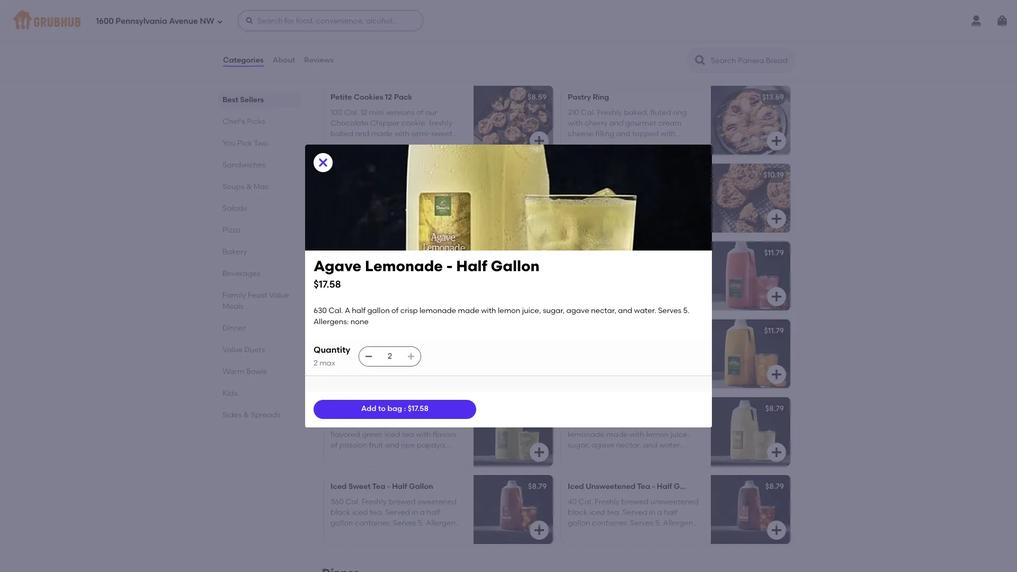Task type: locate. For each thing, give the bounding box(es) containing it.
none inside 450 cal. a half gallon of naturally flavored green iced tea with flavors of passion fruit and ripe papaya. serves 5. allergens: none
[[401, 452, 419, 461]]

0 horizontal spatial black
[[331, 508, 350, 517]]

2 vertical spatial made
[[606, 430, 628, 439]]

dinner
[[222, 324, 246, 333]]

2 horizontal spatial pack
[[707, 171, 725, 180]]

none down "360"
[[331, 530, 349, 539]]

lemonade inside agave lemonade - half gallon $17.58
[[365, 257, 443, 275]]

served inside 360 cal. freshly brewed sweetened black iced tea. served in a half gallon container. serves 5. allergens: none
[[385, 508, 410, 517]]

lemonade for mango yuzu citrus charged lemonade
[[671, 327, 710, 336]]

freshly down "candy cookie 4-pack"
[[362, 186, 387, 195]]

allergens: inside 480 cal. freshly baked sugar cookie topped with semi-sweet chocolate candies. allergens: contains wheat, soy, milk, egg
[[363, 207, 398, 216]]

1 tea. from the left
[[370, 508, 384, 517]]

iced up "360"
[[331, 482, 347, 491]]

soy, for 480 cal. freshly baked sugar cookie topped with semi-sweet chocolate candies. allergens: contains wheat, soy, milk, egg
[[331, 218, 345, 227]]

charged inside button
[[401, 327, 433, 336]]

0 vertical spatial value
[[269, 291, 289, 300]]

baked for flavored
[[388, 264, 411, 273]]

allergens: down fruit
[[364, 452, 399, 461]]

0 horizontal spatial in
[[412, 508, 418, 517]]

half inside 40 cal. freshly brewed unsweetened black iced tea. served in a half gallon container. serves 5. allergens: none
[[664, 508, 678, 517]]

egg inside 440 cal. freshly baked lemon flavored sugar cookie topped with powdered sugar. allergens: contains wheat, soy, milk, egg
[[392, 296, 406, 305]]

brewed inside 360 cal. freshly brewed sweetened black iced tea. served in a half gallon container. serves 5. allergens: none
[[388, 497, 416, 506]]

unsweetened
[[586, 482, 636, 491]]

half
[[352, 306, 366, 315], [369, 419, 383, 428], [606, 419, 620, 428], [427, 508, 440, 517], [664, 508, 678, 517]]

juice,
[[522, 306, 541, 315], [671, 430, 689, 439]]

black for 40
[[568, 508, 588, 517]]

1 flavored from the top
[[331, 274, 360, 283]]

charged right mint
[[654, 249, 687, 258]]

half inside 360 cal. freshly brewed sweetened black iced tea. served in a half gallon container. serves 5. allergens: none
[[427, 508, 440, 517]]

1 horizontal spatial sugar,
[[568, 441, 590, 450]]

and up the 'chunks' at right
[[593, 41, 607, 50]]

kids
[[222, 389, 238, 398]]

1 in from the left
[[412, 508, 418, 517]]

iced down sweet
[[352, 508, 368, 517]]

0 vertical spatial lemon
[[413, 264, 435, 273]]

lemon
[[413, 264, 435, 273], [498, 306, 520, 315], [646, 430, 669, 439]]

with inside 440 cal. freshly baked lemon flavored sugar cookie topped with powdered sugar. allergens: contains wheat, soy, milk, egg
[[438, 274, 453, 283]]

40 cal. freshly brewed unsweetened black iced tea. served in a half gallon container. serves 5. allergens: none
[[568, 497, 699, 539]]

with up iced unsweetened tea - half gallon
[[629, 430, 645, 439]]

egg inside 480 cal. freshly baked sugar cookie topped with semi-sweet chocolate candies. allergens: contains wheat, soy, milk, egg
[[364, 218, 378, 227]]

milk
[[641, 52, 655, 61]]

brewed
[[388, 497, 416, 506], [621, 497, 649, 506]]

1 horizontal spatial sweet
[[669, 41, 690, 50]]

with up "milk"
[[632, 41, 647, 50]]

0 horizontal spatial juice,
[[522, 306, 541, 315]]

cal. inside 450 cal. a half gallon of naturally flavored green iced tea with flavors of passion fruit and ripe papaya. serves 5. allergens: none
[[346, 419, 360, 428]]

1 horizontal spatial brewed
[[621, 497, 649, 506]]

value right feast
[[269, 291, 289, 300]]

$17.58 right :
[[408, 404, 429, 413]]

0 horizontal spatial soy,
[[331, 218, 345, 227]]

charged for orange
[[401, 327, 433, 336]]

half inside 450 cal. a half gallon of naturally flavored green iced tea with flavors of passion fruit and ripe papaya. serves 5. allergens: none
[[369, 419, 383, 428]]

traditional
[[606, 30, 643, 39]]

in down sweetened
[[412, 508, 418, 517]]

allergens: down sweetened
[[426, 519, 461, 528]]

milk, down candies.
[[347, 218, 363, 227]]

a inside 40 cal. freshly brewed unsweetened black iced tea. served in a half gallon container. serves 5. allergens: none
[[657, 508, 662, 517]]

630 cal. a half gallon of crisp lemonade made with lemon juice, sugar, agave nectar, and water. serves 5. allergens: none up iced unsweetened tea - half gallon
[[568, 419, 689, 461]]

best sellers tab
[[222, 94, 297, 105]]

chunks
[[606, 52, 631, 61]]

2 horizontal spatial iced
[[590, 508, 605, 517]]

tea. down unsweetened
[[607, 508, 621, 517]]

one dozen mixed cookies image
[[474, 8, 553, 77]]

soups & mac
[[222, 182, 269, 191]]

1600 pennsylvania avenue nw
[[96, 16, 214, 26]]

allergens: inside 440 cal. freshly baked lemon flavored sugar cookie topped with powdered sugar. allergens: contains wheat, soy, milk, egg
[[393, 285, 428, 294]]

iced for iced unsweetened tea - half gallon
[[590, 508, 605, 517]]

main navigation navigation
[[0, 0, 1017, 41]]

0 horizontal spatial $17.58
[[314, 278, 341, 290]]

1 horizontal spatial chocolate
[[568, 52, 604, 61]]

sweet down "candy cookie 4-pack"
[[396, 197, 417, 206]]

iced unsweetened tea - half gallon image
[[711, 475, 790, 544]]

1 horizontal spatial tea.
[[607, 508, 621, 517]]

iced for iced sweet tea - half gallon
[[331, 482, 347, 491]]

lemon up 440
[[331, 249, 355, 258]]

cookie
[[357, 171, 382, 180], [671, 171, 697, 180], [377, 249, 403, 258]]

1 $11.79 from the top
[[764, 249, 784, 258]]

allergens: inside 390 cal. a traditional favorite, freshly baked and made with semi-sweet chocolate chunks & milk chocolate flakes. allergens: contains wheat, soy, milk, egg
[[592, 62, 627, 71]]

wheat,
[[664, 62, 690, 71], [639, 151, 665, 160], [434, 207, 460, 216], [331, 296, 357, 305]]

0 horizontal spatial water.
[[634, 306, 656, 315]]

0 vertical spatial &
[[633, 52, 639, 61]]

$8.79 for passion papaya iced green tea - half gallon
[[765, 404, 784, 413]]

1 vertical spatial cookies
[[354, 93, 383, 102]]

semi- down "candy cookie 4-pack"
[[376, 197, 396, 206]]

dinner tab
[[222, 323, 297, 334]]

soy, down the sugar. at left
[[358, 296, 373, 305]]

freshly inside 440 cal. freshly baked lemon flavored sugar cookie topped with powdered sugar. allergens: contains wheat, soy, milk, egg
[[362, 264, 387, 273]]

1 horizontal spatial water.
[[659, 441, 681, 450]]

reviews button
[[304, 41, 334, 79]]

1 vertical spatial juice,
[[671, 430, 689, 439]]

berries
[[645, 171, 670, 180]]

black inside 360 cal. freshly brewed sweetened black iced tea. served in a half gallon container. serves 5. allergens: none
[[331, 508, 350, 517]]

brewed for sweetened
[[388, 497, 416, 506]]

cal. for iced sweet tea - half gallon
[[346, 497, 360, 506]]

1 horizontal spatial iced
[[385, 430, 400, 439]]

freshly up "cherry"
[[597, 108, 622, 117]]

5.
[[683, 306, 690, 315], [356, 452, 362, 461], [593, 452, 599, 461], [418, 519, 424, 528], [655, 519, 661, 528]]

container. for 40
[[592, 519, 628, 528]]

milk,
[[584, 73, 600, 82], [667, 151, 683, 160], [347, 218, 363, 227], [375, 296, 390, 305]]

0 vertical spatial topped
[[632, 129, 659, 138]]

made up zero
[[458, 306, 479, 315]]

serves up "mango yuzu citrus charged lemonade"
[[658, 306, 681, 315]]

and up iced unsweetened tea - half gallon
[[643, 441, 657, 450]]

1 a from the left
[[420, 508, 425, 517]]

bakery tab
[[222, 246, 297, 257]]

gallon
[[491, 257, 540, 275], [469, 404, 493, 413], [409, 482, 433, 491], [674, 482, 698, 491]]

1 horizontal spatial cookie
[[435, 186, 459, 195]]

milk, down 12.
[[667, 151, 683, 160]]

0 horizontal spatial cookie
[[384, 274, 408, 283]]

nectar, up iced unsweetened tea - half gallon
[[616, 441, 641, 450]]

allergens: down streusel
[[568, 151, 603, 160]]

water.
[[634, 306, 656, 315], [659, 441, 681, 450]]

serves up unsweetened
[[568, 452, 591, 461]]

value
[[269, 291, 289, 300], [222, 345, 243, 354]]

0 horizontal spatial value
[[222, 345, 243, 354]]

in inside 360 cal. freshly brewed sweetened black iced tea. served in a half gallon container. serves 5. allergens: none
[[412, 508, 418, 517]]

cookies left 12
[[354, 93, 383, 102]]

& inside tab
[[243, 411, 249, 420]]

freshly for ring
[[597, 108, 622, 117]]

1 horizontal spatial 630
[[568, 419, 581, 428]]

$8.79
[[765, 404, 784, 413], [528, 482, 547, 491], [765, 482, 784, 491]]

sweet down freshly
[[669, 41, 690, 50]]

lemon drop cookie 4-pack
[[331, 249, 431, 258]]

family feast value meals
[[222, 291, 289, 311]]

and inside 450 cal. a half gallon of naturally flavored green iced tea with flavors of passion fruit and ripe papaya. serves 5. allergens: none
[[385, 441, 399, 450]]

made up unsweetened
[[606, 430, 628, 439]]

agave up unsweetened
[[592, 441, 614, 450]]

0 vertical spatial cookies
[[395, 15, 425, 24]]

4- up 440 cal. freshly baked lemon flavored sugar cookie topped with powdered sugar. allergens: contains wheat, soy, milk, egg
[[404, 249, 412, 258]]

cal. for iced unsweetened tea - half gallon
[[579, 497, 593, 506]]

cal. inside 440 cal. freshly baked lemon flavored sugar cookie topped with powdered sugar. allergens: contains wheat, soy, milk, egg
[[345, 264, 360, 273]]

served inside 40 cal. freshly brewed unsweetened black iced tea. served in a half gallon container. serves 5. allergens: none
[[623, 508, 647, 517]]

you pick two tab
[[222, 138, 297, 149]]

1 horizontal spatial a
[[657, 508, 662, 517]]

svg image
[[996, 14, 1009, 27], [245, 16, 254, 25], [770, 57, 783, 70], [533, 135, 546, 147], [770, 135, 783, 147], [317, 156, 330, 169], [770, 213, 783, 225], [365, 352, 373, 361], [407, 352, 415, 361], [770, 368, 783, 381], [533, 446, 546, 459], [770, 446, 783, 459]]

freshly for cookie
[[362, 186, 387, 195]]

1 horizontal spatial lemon
[[610, 249, 635, 258]]

with up candies.
[[359, 197, 374, 206]]

450
[[331, 419, 344, 428]]

freshly down lemon drop cookie 4-pack at the top left
[[362, 264, 387, 273]]

1 vertical spatial $11.79
[[764, 327, 784, 336]]

none inside 40 cal. freshly brewed unsweetened black iced tea. served in a half gallon container. serves 5. allergens: none
[[568, 530, 586, 539]]

0 horizontal spatial served
[[385, 508, 410, 517]]

1 horizontal spatial value
[[269, 291, 289, 300]]

freshly inside 40 cal. freshly brewed unsweetened black iced tea. served in a half gallon container. serves 5. allergens: none
[[595, 497, 620, 506]]

$10.19
[[526, 171, 547, 180], [763, 171, 784, 180], [526, 249, 547, 258]]

soy, down flakes.
[[568, 73, 582, 82]]

with
[[632, 41, 647, 50], [568, 119, 583, 128], [661, 129, 676, 138], [359, 197, 374, 206], [438, 274, 453, 283], [481, 306, 496, 315], [416, 430, 431, 439], [629, 430, 645, 439]]

lemon inside 440 cal. freshly baked lemon flavored sugar cookie topped with powdered sugar. allergens: contains wheat, soy, milk, egg
[[413, 264, 435, 273]]

1 container. from the left
[[355, 519, 391, 528]]

gallon inside 40 cal. freshly brewed unsweetened black iced tea. served in a half gallon container. serves 5. allergens: none
[[568, 519, 590, 528]]

beverages tab
[[222, 268, 297, 279]]

0 vertical spatial water.
[[634, 306, 656, 315]]

cal. for lemon drop cookie 4-pack
[[345, 264, 360, 273]]

$11.79
[[764, 249, 784, 258], [764, 327, 784, 336]]

allergens: down the 'chunks' at right
[[592, 62, 627, 71]]

bag
[[387, 404, 402, 413]]

2 flavored from the top
[[331, 430, 360, 439]]

flavored up powdered
[[331, 274, 360, 283]]

1 horizontal spatial soy,
[[358, 296, 373, 305]]

$10.19 for candy cookie 4-pack
[[526, 171, 547, 180]]

1 horizontal spatial served
[[623, 508, 647, 517]]

iced up 40
[[568, 482, 584, 491]]

semi- inside 480 cal. freshly baked sugar cookie topped with semi-sweet chocolate candies. allergens: contains wheat, soy, milk, egg
[[376, 197, 396, 206]]

contains
[[629, 62, 662, 71], [605, 151, 637, 160], [400, 207, 432, 216], [430, 285, 462, 294]]

in for unsweetened
[[649, 508, 656, 517]]

2 vertical spatial &
[[243, 411, 249, 420]]

1 horizontal spatial 4-
[[404, 249, 412, 258]]

1 horizontal spatial in
[[649, 508, 656, 517]]

baked inside 480 cal. freshly baked sugar cookie topped with semi-sweet chocolate candies. allergens: contains wheat, soy, milk, egg
[[388, 186, 411, 195]]

soy, down candies.
[[331, 218, 345, 227]]

mango yuzu citrus charged lemonade
[[568, 327, 710, 336]]

0 horizontal spatial sugar,
[[543, 306, 565, 315]]

chef's picks
[[222, 117, 265, 126]]

made for chocolate chipper cookie 4-pack image
[[609, 41, 630, 50]]

svg image for iced sweet tea - half gallon
[[533, 524, 546, 537]]

soy, inside 390 cal. a traditional favorite, freshly baked and made with semi-sweet chocolate chunks & milk chocolate flakes. allergens: contains wheat, soy, milk, egg
[[568, 73, 582, 82]]

serves inside 360 cal. freshly brewed sweetened black iced tea. served in a half gallon container. serves 5. allergens: none
[[393, 519, 416, 528]]

a for sweetened
[[420, 508, 425, 517]]

0 horizontal spatial cookies
[[354, 93, 383, 102]]

pastry
[[568, 93, 591, 102]]

served down iced sweet tea - half gallon
[[385, 508, 410, 517]]

2 container. from the left
[[592, 519, 628, 528]]

allergens: inside 40 cal. freshly brewed unsweetened black iced tea. served in a half gallon container. serves 5. allergens: none
[[663, 519, 698, 528]]

$10.19 for oatmeal raisin with berries cookie 4-pack
[[763, 171, 784, 180]]

baked inside 440 cal. freshly baked lemon flavored sugar cookie topped with powdered sugar. allergens: contains wheat, soy, milk, egg
[[388, 264, 411, 273]]

with up "splash" on the bottom of page
[[438, 274, 453, 283]]

cal. inside 40 cal. freshly brewed unsweetened black iced tea. served in a half gallon container. serves 5. allergens: none
[[579, 497, 593, 506]]

2 horizontal spatial tea
[[637, 482, 650, 491]]

1600
[[96, 16, 114, 26]]

tea. inside 40 cal. freshly brewed unsweetened black iced tea. served in a half gallon container. serves 5. allergens: none
[[607, 508, 621, 517]]

iced sweet tea - half gallon image
[[474, 475, 553, 544]]

quantity
[[314, 345, 350, 355]]

sandwiches tab
[[222, 159, 297, 171]]

black for 360
[[331, 508, 350, 517]]

milk, inside 440 cal. freshly baked lemon flavored sugar cookie topped with powdered sugar. allergens: contains wheat, soy, milk, egg
[[375, 296, 390, 305]]

egg up drop
[[364, 218, 378, 227]]

freshly
[[676, 30, 700, 39]]

2 brewed from the left
[[621, 497, 649, 506]]

blood
[[349, 327, 370, 336]]

1 black from the left
[[331, 508, 350, 517]]

1 horizontal spatial semi-
[[649, 41, 669, 50]]

iced right to on the bottom left of the page
[[391, 404, 407, 413]]

gallon inside agave lemonade - half gallon $17.58
[[491, 257, 540, 275]]

a down unsweetened
[[657, 508, 662, 517]]

2 in from the left
[[649, 508, 656, 517]]

2 tea. from the left
[[607, 508, 621, 517]]

lemonade
[[688, 249, 727, 258], [365, 257, 443, 275], [671, 327, 710, 336]]

cal. for candy cookie 4-pack
[[346, 186, 360, 195]]

and
[[593, 41, 607, 50], [609, 119, 624, 128], [616, 129, 631, 138], [597, 140, 612, 149], [618, 306, 632, 315], [385, 441, 399, 450], [643, 441, 657, 450]]

1 vertical spatial semi-
[[376, 197, 396, 206]]

tea right sweet
[[372, 482, 385, 491]]

$17.58 down 440
[[314, 278, 341, 290]]

mixed
[[372, 15, 394, 24]]

with up sugar!*
[[481, 306, 496, 315]]

2 horizontal spatial iced
[[568, 482, 584, 491]]

served
[[385, 508, 410, 517], [623, 508, 647, 517]]

egg inside 210 cal. freshly baked, fluted ring with cherry and gourmet cream cheese filling and topped with streusel and icing. serves 12. allergens: contains wheat, milk, egg
[[685, 151, 699, 160]]

semi- down favorite,
[[649, 41, 669, 50]]

1 horizontal spatial juice,
[[671, 430, 689, 439]]

0 horizontal spatial iced
[[331, 482, 347, 491]]

nectar, up yuzu
[[591, 306, 616, 315]]

freshly down iced sweet tea - half gallon
[[362, 497, 387, 506]]

powdered
[[331, 285, 367, 294]]

0 horizontal spatial container.
[[355, 519, 391, 528]]

with up papaya.
[[416, 430, 431, 439]]

lemon drop cookie 4-pack image
[[474, 242, 553, 311]]

& inside tab
[[246, 182, 252, 191]]

semi- inside 390 cal. a traditional favorite, freshly baked and made with semi-sweet chocolate chunks & milk chocolate flakes. allergens: contains wheat, soy, milk, egg
[[649, 41, 669, 50]]

0 horizontal spatial crisp
[[400, 306, 418, 315]]

210 cal. freshly baked, fluted ring with cherry and gourmet cream cheese filling and topped with streusel and icing. serves 12. allergens: contains wheat, milk, egg
[[568, 108, 699, 160]]

$8.79 for iced sweet tea - half gallon
[[765, 482, 784, 491]]

1 vertical spatial topped
[[331, 197, 357, 206]]

serves down passion
[[331, 452, 354, 461]]

& right sides on the left bottom of page
[[243, 411, 249, 420]]

210
[[568, 108, 579, 117]]

brewed down iced sweet tea - half gallon
[[388, 497, 416, 506]]

Search Panera Bread search field
[[710, 56, 791, 66]]

1 vertical spatial &
[[246, 182, 252, 191]]

0 horizontal spatial tea
[[372, 482, 385, 491]]

0 vertical spatial baked
[[568, 41, 591, 50]]

2 a from the left
[[657, 508, 662, 517]]

gallon inside 360 cal. freshly brewed sweetened black iced tea. served in a half gallon container. serves 5. allergens: none
[[331, 519, 353, 528]]

1 horizontal spatial crisp
[[655, 419, 672, 428]]

5. down sweetened
[[418, 519, 424, 528]]

0 horizontal spatial sweet
[[396, 197, 417, 206]]

baked down lemon drop cookie 4-pack at the top left
[[388, 264, 411, 273]]

iced left tea
[[385, 430, 400, 439]]

petite
[[331, 93, 352, 102]]

1 vertical spatial cookie
[[384, 274, 408, 283]]

petite cookies 12 pack image
[[474, 86, 553, 155]]

0 horizontal spatial lemon
[[413, 264, 435, 273]]

raisin
[[602, 171, 624, 180]]

390 cal. a traditional favorite, freshly baked and made with semi-sweet chocolate chunks & milk chocolate flakes. allergens: contains wheat, soy, milk, egg
[[568, 30, 700, 82]]

1 horizontal spatial container.
[[592, 519, 628, 528]]

1 brewed from the left
[[388, 497, 416, 506]]

none down ripe
[[401, 452, 419, 461]]

tea. inside 360 cal. freshly brewed sweetened black iced tea. served in a half gallon container. serves 5. allergens: none
[[370, 508, 384, 517]]

with inside 390 cal. a traditional favorite, freshly baked and made with semi-sweet chocolate chunks & milk chocolate flakes. allergens: contains wheat, soy, milk, egg
[[632, 41, 647, 50]]

4- up 480 cal. freshly baked sugar cookie topped with semi-sweet chocolate candies. allergens: contains wheat, soy, milk, egg
[[384, 171, 392, 180]]

tea. down iced sweet tea - half gallon
[[370, 508, 384, 517]]

630 cal. a half gallon of crisp lemonade made with lemon juice, sugar, agave nectar, and water. serves 5. allergens: none up sugar!*
[[314, 306, 691, 326]]

in
[[412, 508, 418, 517], [649, 508, 656, 517]]

topped down the gourmet
[[632, 129, 659, 138]]

sugar
[[413, 186, 433, 195], [362, 274, 382, 283]]

0 vertical spatial agave
[[566, 306, 589, 315]]

0 vertical spatial sweet
[[669, 41, 690, 50]]

0 horizontal spatial chocolate
[[419, 197, 455, 206]]

strawberry lemon mint charged lemonade image
[[711, 242, 790, 311]]

allergens: inside 210 cal. freshly baked, fluted ring with cherry and gourmet cream cheese filling and topped with streusel and icing. serves 12. allergens: contains wheat, milk, egg
[[568, 151, 603, 160]]

and left ripe
[[385, 441, 399, 450]]

2 served from the left
[[623, 508, 647, 517]]

0 vertical spatial made
[[609, 41, 630, 50]]

egg down "ring"
[[685, 151, 699, 160]]

freshly inside 480 cal. freshly baked sugar cookie topped with semi-sweet chocolate candies. allergens: contains wheat, soy, milk, egg
[[362, 186, 387, 195]]

0 vertical spatial $17.58
[[314, 278, 341, 290]]

0 vertical spatial juice,
[[522, 306, 541, 315]]

picks
[[247, 117, 265, 126]]

5. down passion
[[356, 452, 362, 461]]

soy, inside 440 cal. freshly baked lemon flavored sugar cookie topped with powdered sugar. allergens: contains wheat, soy, milk, egg
[[358, 296, 373, 305]]

citrus
[[614, 327, 636, 336]]

egg up ring
[[602, 73, 616, 82]]

milk, inside 480 cal. freshly baked sugar cookie topped with semi-sweet chocolate candies. allergens: contains wheat, soy, milk, egg
[[347, 218, 363, 227]]

1 vertical spatial baked
[[388, 186, 411, 195]]

2 vertical spatial soy,
[[358, 296, 373, 305]]

flavored up passion
[[331, 430, 360, 439]]

iced inside 450 cal. a half gallon of naturally flavored green iced tea with flavors of passion fruit and ripe papaya. serves 5. allergens: none
[[385, 430, 400, 439]]

flavored inside 450 cal. a half gallon of naturally flavored green iced tea with flavors of passion fruit and ripe papaya. serves 5. allergens: none
[[331, 430, 360, 439]]

brewed inside 40 cal. freshly brewed unsweetened black iced tea. served in a half gallon container. serves 5. allergens: none
[[621, 497, 649, 506]]

0 vertical spatial cookie
[[435, 186, 459, 195]]

1 vertical spatial sugar,
[[568, 441, 590, 450]]

0 horizontal spatial topped
[[331, 197, 357, 206]]

freshly inside 210 cal. freshly baked, fluted ring with cherry and gourmet cream cheese filling and topped with streusel and icing. serves 12. allergens: contains wheat, milk, egg
[[597, 108, 622, 117]]

cal. for pastry ring
[[581, 108, 595, 117]]

1 horizontal spatial topped
[[410, 274, 436, 283]]

0 horizontal spatial brewed
[[388, 497, 416, 506]]

candy cookie 4-pack
[[331, 171, 411, 180]]

tea up 40 cal. freshly brewed unsweetened black iced tea. served in a half gallon container. serves 5. allergens: none
[[637, 482, 650, 491]]

flavored
[[331, 274, 360, 283], [331, 430, 360, 439]]

& left "milk"
[[633, 52, 639, 61]]

new
[[331, 327, 347, 336]]

0 horizontal spatial a
[[420, 508, 425, 517]]

family
[[222, 291, 246, 300]]

sugar inside 480 cal. freshly baked sugar cookie topped with semi-sweet chocolate candies. allergens: contains wheat, soy, milk, egg
[[413, 186, 433, 195]]

cal. inside 390 cal. a traditional favorite, freshly baked and made with semi-sweet chocolate chunks & milk chocolate flakes. allergens: contains wheat, soy, milk, egg
[[583, 30, 597, 39]]

1 vertical spatial value
[[222, 345, 243, 354]]

allergens: right the sugar. at left
[[393, 285, 428, 294]]

quantity 2 max
[[314, 345, 350, 368]]

a inside 450 cal. a half gallon of naturally flavored green iced tea with flavors of passion fruit and ripe papaya. serves 5. allergens: none
[[362, 419, 367, 428]]

pick
[[237, 139, 252, 148]]

categories button
[[222, 41, 264, 79]]

cookie inside 480 cal. freshly baked sugar cookie topped with semi-sweet chocolate candies. allergens: contains wheat, soy, milk, egg
[[435, 186, 459, 195]]

1 lemon from the left
[[331, 249, 355, 258]]

-
[[446, 257, 453, 275], [461, 327, 465, 336], [447, 404, 450, 413], [387, 482, 390, 491], [652, 482, 655, 491]]

egg up orange
[[392, 296, 406, 305]]

freshly
[[597, 108, 622, 117], [362, 186, 387, 195], [362, 264, 387, 273], [362, 497, 387, 506], [595, 497, 620, 506]]

0 vertical spatial sugar
[[413, 186, 433, 195]]

1 vertical spatial sweet
[[396, 197, 417, 206]]

0 vertical spatial soy,
[[568, 73, 582, 82]]

a inside 360 cal. freshly brewed sweetened black iced tea. served in a half gallon container. serves 5. allergens: none
[[420, 508, 425, 517]]

1 vertical spatial nectar,
[[616, 441, 641, 450]]

chocolate chipper cookie 4-pack image
[[711, 8, 790, 77]]

topped up candies.
[[331, 197, 357, 206]]

2 vertical spatial topped
[[410, 274, 436, 283]]

black inside 40 cal. freshly brewed unsweetened black iced tea. served in a half gallon container. serves 5. allergens: none
[[568, 508, 588, 517]]

1 horizontal spatial lemon
[[498, 306, 520, 315]]

in inside 40 cal. freshly brewed unsweetened black iced tea. served in a half gallon container. serves 5. allergens: none
[[649, 508, 656, 517]]

topped down lemon drop cookie 4-pack at the top left
[[410, 274, 436, 283]]

none up blood
[[351, 317, 369, 326]]

lemon left mint
[[610, 249, 635, 258]]

soups & mac tab
[[222, 181, 297, 192]]

pizza tab
[[222, 225, 297, 236]]

5. up "mango yuzu citrus charged lemonade"
[[683, 306, 690, 315]]

2 horizontal spatial chocolate
[[657, 52, 693, 61]]

of
[[392, 306, 399, 315], [409, 419, 416, 428], [646, 419, 653, 428], [331, 441, 338, 450]]

gourmet
[[625, 119, 656, 128]]

5. down unsweetened
[[655, 519, 661, 528]]

a inside 390 cal. a traditional favorite, freshly baked and made with semi-sweet chocolate chunks & milk chocolate flakes. allergens: contains wheat, soy, milk, egg
[[599, 30, 604, 39]]

1 horizontal spatial $17.58
[[408, 404, 429, 413]]

brewed down iced unsweetened tea - half gallon
[[621, 497, 649, 506]]

value up warm
[[222, 345, 243, 354]]

1 vertical spatial lemon
[[498, 306, 520, 315]]

candy
[[331, 171, 355, 180]]

cookie inside 440 cal. freshly baked lemon flavored sugar cookie topped with powdered sugar. allergens: contains wheat, soy, milk, egg
[[384, 274, 408, 283]]

cal. inside 480 cal. freshly baked sugar cookie topped with semi-sweet chocolate candies. allergens: contains wheat, soy, milk, egg
[[346, 186, 360, 195]]

1 horizontal spatial pack
[[412, 249, 431, 258]]

milk, down flakes.
[[584, 73, 600, 82]]

& left mac
[[246, 182, 252, 191]]

freshly for drop
[[362, 264, 387, 273]]

0 vertical spatial sugar,
[[543, 306, 565, 315]]

charged for citrus
[[637, 327, 670, 336]]

2 black from the left
[[568, 508, 588, 517]]

soy, inside 480 cal. freshly baked sugar cookie topped with semi-sweet chocolate candies. allergens: contains wheat, soy, milk, egg
[[331, 218, 345, 227]]

a down sweetened
[[420, 508, 425, 517]]

2 $11.79 from the top
[[764, 327, 784, 336]]

cal. inside 360 cal. freshly brewed sweetened black iced tea. served in a half gallon container. serves 5. allergens: none
[[346, 497, 360, 506]]

black down 40
[[568, 508, 588, 517]]

iced
[[385, 430, 400, 439], [352, 508, 368, 517], [590, 508, 605, 517]]

1 served from the left
[[385, 508, 410, 517]]

1 horizontal spatial cookies
[[395, 15, 425, 24]]

0 vertical spatial flavored
[[331, 274, 360, 283]]

bowls
[[246, 367, 267, 376]]

half
[[456, 257, 487, 275], [452, 404, 467, 413], [392, 482, 407, 491], [657, 482, 672, 491]]

svg image
[[216, 18, 223, 25], [533, 213, 546, 225], [770, 290, 783, 303], [533, 368, 546, 381], [533, 524, 546, 537], [770, 524, 783, 537]]

iced inside 40 cal. freshly brewed unsweetened black iced tea. served in a half gallon container. serves 5. allergens: none
[[590, 508, 605, 517]]

sugar,
[[543, 306, 565, 315], [568, 441, 590, 450]]

iced down unsweetened
[[590, 508, 605, 517]]

freshly down unsweetened
[[595, 497, 620, 506]]

a
[[420, 508, 425, 517], [657, 508, 662, 517]]

contains inside 390 cal. a traditional favorite, freshly baked and made with semi-sweet chocolate chunks & milk chocolate flakes. allergens: contains wheat, soy, milk, egg
[[629, 62, 662, 71]]

sandwiches
[[222, 161, 266, 170]]

lemonade
[[420, 306, 456, 315], [568, 430, 605, 439]]

about button
[[272, 41, 296, 79]]

iced sweet tea - half gallon
[[331, 482, 433, 491]]

0 horizontal spatial sugar
[[362, 274, 382, 283]]

container. inside 360 cal. freshly brewed sweetened black iced tea. served in a half gallon container. serves 5. allergens: none
[[355, 519, 391, 528]]

cal. inside 210 cal. freshly baked, fluted ring with cherry and gourmet cream cheese filling and topped with streusel and icing. serves 12. allergens: contains wheat, milk, egg
[[581, 108, 595, 117]]

$11.79 for lemon drop cookie 4-pack
[[764, 249, 784, 258]]

baked down "candy cookie 4-pack"
[[388, 186, 411, 195]]

baked for cookie
[[388, 186, 411, 195]]

none down 40
[[568, 530, 586, 539]]

pastry ring image
[[711, 86, 790, 155]]

served down iced unsweetened tea - half gallon
[[623, 508, 647, 517]]

iced inside 360 cal. freshly brewed sweetened black iced tea. served in a half gallon container. serves 5. allergens: none
[[352, 508, 368, 517]]

1 vertical spatial 630
[[568, 419, 581, 428]]

1 vertical spatial soy,
[[331, 218, 345, 227]]



Task type: vqa. For each thing, say whether or not it's contained in the screenshot.
Wraps IMAGE
no



Task type: describe. For each thing, give the bounding box(es) containing it.
- inside button
[[461, 327, 465, 336]]

cheese
[[568, 129, 594, 138]]

sides
[[222, 411, 242, 420]]

iced for iced unsweetened tea - half gallon
[[568, 482, 584, 491]]

sugar inside 440 cal. freshly baked lemon flavored sugar cookie topped with powdered sugar. allergens: contains wheat, soy, milk, egg
[[362, 274, 382, 283]]

allergens: inside 360 cal. freshly brewed sweetened black iced tea. served in a half gallon container. serves 5. allergens: none
[[426, 519, 461, 528]]

serves inside 40 cal. freshly brewed unsweetened black iced tea. served in a half gallon container. serves 5. allergens: none
[[630, 519, 653, 528]]

agave lemonade - half gallon image
[[711, 397, 790, 466]]

mango yuzu citrus charged lemonade image
[[711, 320, 790, 388]]

one dozen mixed cookies
[[331, 15, 425, 24]]

topped inside 440 cal. freshly baked lemon flavored sugar cookie topped with powdered sugar. allergens: contains wheat, soy, milk, egg
[[410, 274, 436, 283]]

filling
[[595, 129, 614, 138]]

and down "filling"
[[597, 140, 612, 149]]

about
[[273, 56, 295, 65]]

$10.19 for lemon drop cookie 4-pack
[[526, 249, 547, 258]]

and up icing.
[[616, 129, 631, 138]]

contains inside 480 cal. freshly baked sugar cookie topped with semi-sweet chocolate candies. allergens: contains wheat, soy, milk, egg
[[400, 207, 432, 216]]

0 horizontal spatial pack
[[392, 171, 411, 180]]

1 vertical spatial water.
[[659, 441, 681, 450]]

wheat, inside 390 cal. a traditional favorite, freshly baked and made with semi-sweet chocolate chunks & milk chocolate flakes. allergens: contains wheat, soy, milk, egg
[[664, 62, 690, 71]]

svg image for new blood orange charged splash - zero sugar!*
[[533, 368, 546, 381]]

passion
[[331, 404, 359, 413]]

12
[[385, 93, 392, 102]]

freshly for sweet
[[362, 497, 387, 506]]

5. up unsweetened
[[593, 452, 599, 461]]

value inside tab
[[222, 345, 243, 354]]

warm
[[222, 367, 244, 376]]

flakes.
[[568, 62, 591, 71]]

$8.59
[[528, 93, 547, 102]]

one
[[331, 15, 346, 24]]

warm bowls tab
[[222, 366, 297, 377]]

made for agave lemonade - half gallon "image"
[[606, 430, 628, 439]]

meals
[[222, 302, 244, 311]]

sweet inside 390 cal. a traditional favorite, freshly baked and made with semi-sweet chocolate chunks & milk chocolate flakes. allergens: contains wheat, soy, milk, egg
[[669, 41, 690, 50]]

and up citrus
[[618, 306, 632, 315]]

$13.69
[[762, 93, 784, 102]]

2 horizontal spatial 4-
[[699, 171, 707, 180]]

svg image for iced unsweetened tea - half gallon
[[770, 524, 783, 537]]

serves inside 210 cal. freshly baked, fluted ring with cherry and gourmet cream cheese filling and topped with streusel and icing. serves 12. allergens: contains wheat, milk, egg
[[634, 140, 658, 149]]

2 vertical spatial lemon
[[646, 430, 669, 439]]

1 vertical spatial lemonade
[[568, 430, 605, 439]]

kids tab
[[222, 388, 297, 399]]

cookie right berries
[[671, 171, 697, 180]]

salads tab
[[222, 203, 297, 214]]

:
[[404, 404, 406, 413]]

0 horizontal spatial agave
[[566, 306, 589, 315]]

contains inside 210 cal. freshly baked, fluted ring with cherry and gourmet cream cheese filling and topped with streusel and icing. serves 12. allergens: contains wheat, milk, egg
[[605, 151, 637, 160]]

container. for 360
[[355, 519, 391, 528]]

you
[[222, 139, 235, 148]]

salads
[[222, 204, 247, 213]]

avenue
[[169, 16, 198, 26]]

mint
[[636, 249, 652, 258]]

petite cookies 12 pack
[[331, 93, 412, 102]]

390
[[568, 30, 581, 39]]

icing.
[[613, 140, 633, 149]]

12.
[[660, 140, 668, 149]]

soups
[[222, 182, 244, 191]]

naturally
[[417, 419, 449, 428]]

oatmeal raisin with berries cookie 4-pack image
[[711, 164, 790, 233]]

passion papaya iced green tea - half gallon image
[[474, 397, 553, 466]]

5. inside 40 cal. freshly brewed unsweetened black iced tea. served in a half gallon container. serves 5. allergens: none
[[655, 519, 661, 528]]

egg inside 390 cal. a traditional favorite, freshly baked and made with semi-sweet chocolate chunks & milk chocolate flakes. allergens: contains wheat, soy, milk, egg
[[602, 73, 616, 82]]

to
[[378, 404, 386, 413]]

milk, inside 390 cal. a traditional favorite, freshly baked and made with semi-sweet chocolate chunks & milk chocolate flakes. allergens: contains wheat, soy, milk, egg
[[584, 73, 600, 82]]

0 vertical spatial crisp
[[400, 306, 418, 315]]

search icon image
[[694, 54, 707, 67]]

wheat, inside 210 cal. freshly baked, fluted ring with cherry and gourmet cream cheese filling and topped with streusel and icing. serves 12. allergens: contains wheat, milk, egg
[[639, 151, 665, 160]]

0 vertical spatial 630 cal. a half gallon of crisp lemonade made with lemon juice, sugar, agave nectar, and water. serves 5. allergens: none
[[314, 306, 691, 326]]

reviews
[[304, 56, 334, 65]]

charged for mint
[[654, 249, 687, 258]]

1 vertical spatial 630 cal. a half gallon of crisp lemonade made with lemon juice, sugar, agave nectar, and water. serves 5. allergens: none
[[568, 419, 689, 461]]

half inside agave lemonade - half gallon $17.58
[[456, 257, 487, 275]]

mango
[[568, 327, 593, 336]]

fruit
[[369, 441, 383, 450]]

cal. for passion papaya iced green tea - half gallon
[[346, 419, 360, 428]]

value duets
[[222, 345, 265, 354]]

0 vertical spatial 630
[[314, 306, 327, 315]]

favorite,
[[645, 30, 675, 39]]

mac
[[254, 182, 269, 191]]

& for spreads
[[243, 411, 249, 420]]

sweet inside 480 cal. freshly baked sugar cookie topped with semi-sweet chocolate candies. allergens: contains wheat, soy, milk, egg
[[396, 197, 417, 206]]

baked,
[[624, 108, 649, 117]]

you pick two
[[222, 139, 268, 148]]

freshly for unsweetened
[[595, 497, 620, 506]]

iced for iced sweet tea - half gallon
[[352, 508, 368, 517]]

topped inside 210 cal. freshly baked, fluted ring with cherry and gourmet cream cheese filling and topped with streusel and icing. serves 12. allergens: contains wheat, milk, egg
[[632, 129, 659, 138]]

soy, for 440 cal. freshly baked lemon flavored sugar cookie topped with powdered sugar. allergens: contains wheat, soy, milk, egg
[[358, 296, 373, 305]]

one dozen mixed cookies button
[[324, 8, 553, 77]]

none up iced unsweetened tea - half gallon
[[638, 452, 656, 461]]

allergens: inside 450 cal. a half gallon of naturally flavored green iced tea with flavors of passion fruit and ripe papaya. serves 5. allergens: none
[[364, 452, 399, 461]]

5. inside 450 cal. a half gallon of naturally flavored green iced tea with flavors of passion fruit and ripe papaya. serves 5. allergens: none
[[356, 452, 362, 461]]

in for sweetened
[[412, 508, 418, 517]]

ring
[[593, 93, 609, 102]]

chef's
[[222, 117, 245, 126]]

family feast value meals tab
[[222, 290, 297, 312]]

sweetened
[[417, 497, 457, 506]]

flavored inside 440 cal. freshly baked lemon flavored sugar cookie topped with powdered sugar. allergens: contains wheat, soy, milk, egg
[[331, 274, 360, 283]]

warm bowls
[[222, 367, 267, 376]]

1 vertical spatial made
[[458, 306, 479, 315]]

value duets tab
[[222, 344, 297, 355]]

new blood orange charged splash - zero sugar!* image
[[474, 320, 553, 388]]

contains inside 440 cal. freshly baked lemon flavored sugar cookie topped with powdered sugar. allergens: contains wheat, soy, milk, egg
[[430, 285, 462, 294]]

agave
[[314, 257, 361, 275]]

0 horizontal spatial lemonade
[[420, 306, 456, 315]]

1 horizontal spatial tea
[[432, 404, 445, 413]]

oatmeal raisin with berries cookie 4-pack
[[568, 171, 725, 180]]

chef's picks tab
[[222, 116, 297, 127]]

streusel
[[568, 140, 595, 149]]

wheat, inside 480 cal. freshly baked sugar cookie topped with semi-sweet chocolate candies. allergens: contains wheat, soy, milk, egg
[[434, 207, 460, 216]]

sides & spreads tab
[[222, 409, 297, 421]]

tea for iced sweet tea - half gallon
[[372, 482, 385, 491]]

tea for iced unsweetened tea - half gallon
[[637, 482, 650, 491]]

svg image inside main navigation navigation
[[216, 18, 223, 25]]

0 horizontal spatial 4-
[[384, 171, 392, 180]]

drop
[[357, 249, 375, 258]]

sugar!*
[[485, 327, 512, 336]]

served for unsweetened
[[623, 508, 647, 517]]

390 cal. a traditional favorite, freshly baked and made with semi-sweet chocolate chunks & milk chocolate flakes. allergens: contains wheat, soy, milk, egg button
[[562, 8, 790, 82]]

add
[[361, 404, 376, 413]]

fluted
[[650, 108, 671, 117]]

360 cal. freshly brewed sweetened black iced tea. served in a half gallon container. serves 5. allergens: none
[[331, 497, 461, 539]]

- inside agave lemonade - half gallon $17.58
[[446, 257, 453, 275]]

iced unsweetened tea - half gallon
[[568, 482, 698, 491]]

450 cal. a half gallon of naturally flavored green iced tea with flavors of passion fruit and ripe papaya. serves 5. allergens: none
[[331, 419, 456, 461]]

440 cal. freshly baked lemon flavored sugar cookie topped with powdered sugar. allergens: contains wheat, soy, milk, egg
[[331, 264, 462, 305]]

Input item quantity number field
[[378, 347, 402, 366]]

440
[[331, 264, 344, 273]]

splash
[[435, 327, 460, 336]]

sweet
[[348, 482, 371, 491]]

0 vertical spatial nectar,
[[591, 306, 616, 315]]

a for unsweetened
[[657, 508, 662, 517]]

pizza
[[222, 226, 241, 235]]

wheat, inside 440 cal. freshly baked lemon flavored sugar cookie topped with powdered sugar. allergens: contains wheat, soy, milk, egg
[[331, 296, 357, 305]]

add to bag : $17.58
[[361, 404, 429, 413]]

with down 210
[[568, 119, 583, 128]]

5. inside 360 cal. freshly brewed sweetened black iced tea. served in a half gallon container. serves 5. allergens: none
[[418, 519, 424, 528]]

nw
[[200, 16, 214, 26]]

cookie right drop
[[377, 249, 403, 258]]

cookie right candy
[[357, 171, 382, 180]]

duets
[[244, 345, 265, 354]]

gallon inside 450 cal. a half gallon of naturally flavored green iced tea with flavors of passion fruit and ripe papaya. serves 5. allergens: none
[[384, 419, 407, 428]]

chocolate inside 480 cal. freshly baked sugar cookie topped with semi-sweet chocolate candies. allergens: contains wheat, soy, milk, egg
[[419, 197, 455, 206]]

flavors
[[433, 430, 456, 439]]

svg image for candy cookie 4-pack
[[533, 213, 546, 225]]

new blood orange charged splash - zero sugar!* button
[[324, 320, 553, 388]]

brewed for unsweetened
[[621, 497, 649, 506]]

tea. for sweet
[[370, 508, 384, 517]]

$17.58 inside agave lemonade - half gallon $17.58
[[314, 278, 341, 290]]

serves inside 450 cal. a half gallon of naturally flavored green iced tea with flavors of passion fruit and ripe papaya. serves 5. allergens: none
[[331, 452, 354, 461]]

sides & spreads
[[222, 411, 280, 420]]

allergens: up unsweetened
[[601, 452, 636, 461]]

and up "filling"
[[609, 119, 624, 128]]

max
[[320, 359, 335, 368]]

papaya.
[[417, 441, 447, 450]]

ripe
[[401, 441, 415, 450]]

tea. for unsweetened
[[607, 508, 621, 517]]

sellers
[[240, 95, 264, 104]]

cookies inside one dozen mixed cookies button
[[395, 15, 425, 24]]

categories
[[223, 56, 264, 65]]

& for mac
[[246, 182, 252, 191]]

none inside 360 cal. freshly brewed sweetened black iced tea. served in a half gallon container. serves 5. allergens: none
[[331, 530, 349, 539]]

and inside 390 cal. a traditional favorite, freshly baked and made with semi-sweet chocolate chunks & milk chocolate flakes. allergens: contains wheat, soy, milk, egg
[[593, 41, 607, 50]]

360
[[331, 497, 344, 506]]

$11.79 for new blood orange charged splash - zero sugar!*
[[764, 327, 784, 336]]

served for sweetened
[[385, 508, 410, 517]]

1 horizontal spatial iced
[[391, 404, 407, 413]]

with inside 480 cal. freshly baked sugar cookie topped with semi-sweet chocolate candies. allergens: contains wheat, soy, milk, egg
[[359, 197, 374, 206]]

tea
[[402, 430, 414, 439]]

1 vertical spatial $17.58
[[408, 404, 429, 413]]

strawberry lemon mint charged lemonade
[[568, 249, 727, 258]]

green
[[362, 430, 383, 439]]

with down cream
[[661, 129, 676, 138]]

480 cal. freshly baked sugar cookie topped with semi-sweet chocolate candies. allergens: contains wheat, soy, milk, egg
[[331, 186, 460, 227]]

& inside 390 cal. a traditional favorite, freshly baked and made with semi-sweet chocolate chunks & milk chocolate flakes. allergens: contains wheat, soy, milk, egg
[[633, 52, 639, 61]]

milk, inside 210 cal. freshly baked, fluted ring with cherry and gourmet cream cheese filling and topped with streusel and icing. serves 12. allergens: contains wheat, milk, egg
[[667, 151, 683, 160]]

with inside 450 cal. a half gallon of naturally flavored green iced tea with flavors of passion fruit and ripe papaya. serves 5. allergens: none
[[416, 430, 431, 439]]

yuzu
[[595, 327, 612, 336]]

ring
[[673, 108, 687, 117]]

agave lemonade - half gallon $17.58
[[314, 257, 540, 290]]

480
[[331, 186, 344, 195]]

2 lemon from the left
[[610, 249, 635, 258]]

candy cookie 4-pack image
[[474, 164, 553, 233]]

bakery
[[222, 247, 247, 256]]

topped inside 480 cal. freshly baked sugar cookie topped with semi-sweet chocolate candies. allergens: contains wheat, soy, milk, egg
[[331, 197, 357, 206]]

baked inside 390 cal. a traditional favorite, freshly baked and made with semi-sweet chocolate chunks & milk chocolate flakes. allergens: contains wheat, soy, milk, egg
[[568, 41, 591, 50]]

cream
[[658, 119, 682, 128]]

value inside family feast value meals
[[269, 291, 289, 300]]

2
[[314, 359, 318, 368]]

allergens: up new
[[314, 317, 349, 326]]

strawberry
[[568, 249, 608, 258]]

lemonade for strawberry lemon mint charged lemonade
[[688, 249, 727, 258]]

1 horizontal spatial agave
[[592, 441, 614, 450]]



